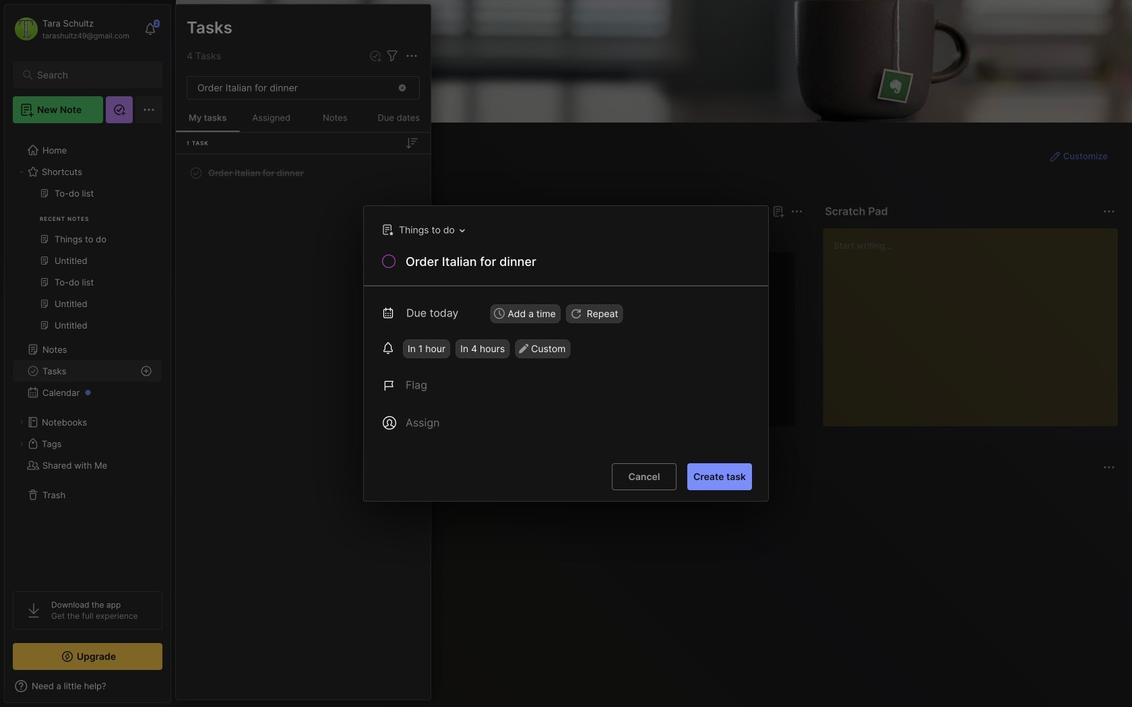 Task type: describe. For each thing, give the bounding box(es) containing it.
new task image
[[369, 49, 382, 63]]

group inside "tree"
[[13, 183, 162, 344]]

expand tags image
[[18, 440, 26, 448]]

Enter task text field
[[404, 253, 752, 273]]



Task type: vqa. For each thing, say whether or not it's contained in the screenshot.
...
no



Task type: locate. For each thing, give the bounding box(es) containing it.
tree
[[5, 131, 170, 580]]

Go to note or move task field
[[375, 220, 470, 240]]

main element
[[0, 0, 175, 708]]

Start writing… text field
[[834, 228, 1117, 416]]

Search text field
[[37, 69, 145, 82]]

group
[[13, 183, 162, 344]]

row group
[[197, 252, 1132, 435]]

tab
[[200, 228, 240, 244], [257, 484, 298, 500], [303, 484, 360, 500], [365, 484, 400, 500]]

tree inside main element
[[5, 131, 170, 580]]

expand notebooks image
[[18, 418, 26, 427]]

none search field inside main element
[[37, 67, 145, 83]]

row
[[181, 161, 425, 185]]

Find tasks… text field
[[189, 77, 389, 99]]

None search field
[[37, 67, 145, 83]]

tab list
[[200, 484, 1113, 500]]



